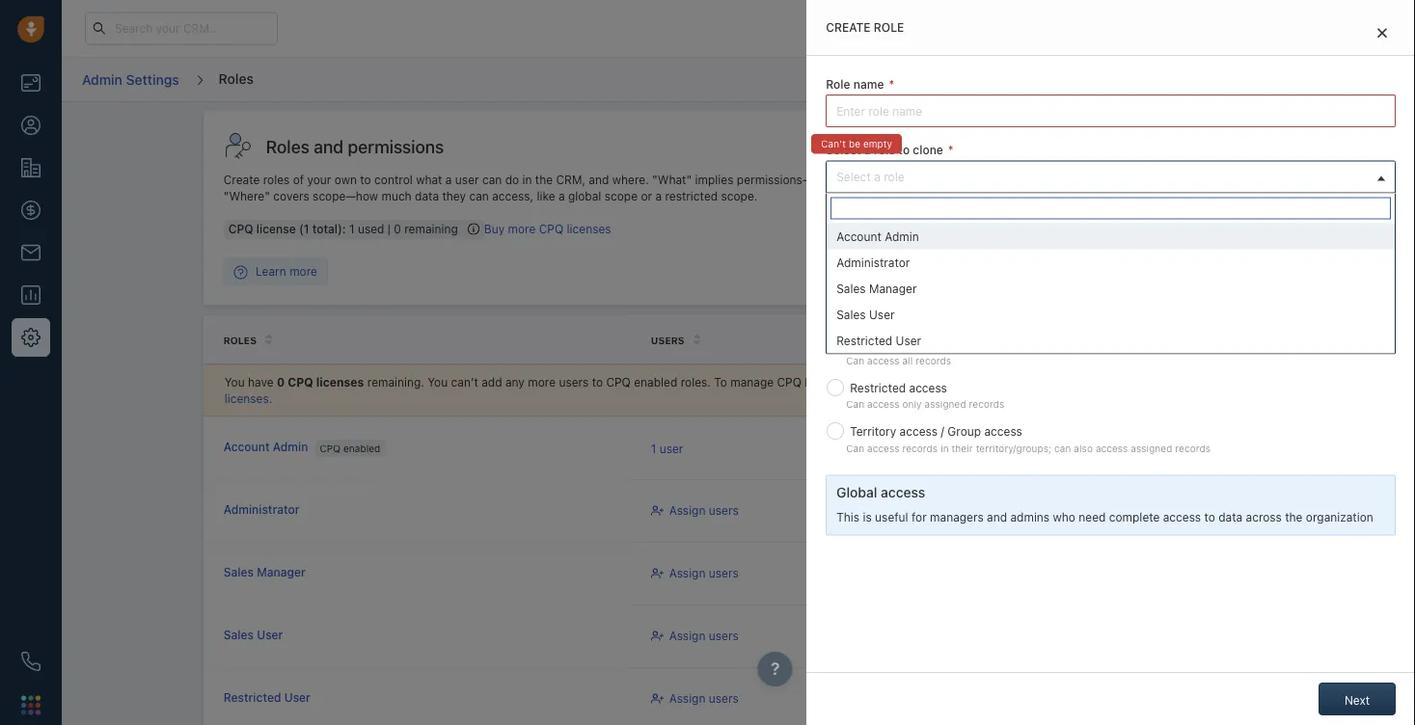 Task type: locate. For each thing, give the bounding box(es) containing it.
0 horizontal spatial administrator
[[224, 503, 300, 517]]

access
[[889, 338, 927, 351], [868, 355, 900, 366], [910, 382, 948, 395], [868, 399, 900, 410], [900, 425, 938, 439], [985, 425, 1023, 439], [868, 443, 900, 454], [1096, 443, 1129, 454], [881, 485, 926, 501], [1164, 510, 1202, 524]]

in right do
[[523, 173, 532, 187]]

sales inside "option"
[[837, 308, 866, 321]]

3 assign from the top
[[670, 630, 706, 643]]

assign for administrator
[[670, 504, 706, 518]]

manage right need at right bottom
[[1110, 505, 1153, 518]]

global inside global access this is useful for managers and admins who need complete access to data across the organization
[[837, 485, 878, 501]]

sales up created by
[[837, 308, 866, 321]]

create
[[826, 21, 871, 34], [1183, 140, 1220, 153], [224, 173, 260, 187]]

be
[[849, 138, 861, 149]]

assign users link for restricted user
[[651, 691, 739, 708]]

1 vertical spatial create
[[1183, 140, 1220, 153]]

3 hours ago down territory
[[812, 451, 867, 462]]

also
[[1074, 443, 1093, 454]]

access down territory
[[868, 443, 900, 454]]

1 horizontal spatial scope
[[924, 305, 963, 321]]

0 horizontal spatial user
[[455, 173, 479, 187]]

2 can from the top
[[847, 399, 865, 410]]

access for can access records in their territory/groups; can also access assigned records
[[868, 443, 900, 454]]

0 horizontal spatial data
[[415, 190, 439, 203]]

ago down territory
[[850, 451, 867, 462]]

territory/groups;
[[976, 443, 1052, 454]]

can up territory
[[847, 399, 865, 410]]

any left role,
[[871, 376, 891, 389]]

1 vertical spatial select
[[837, 170, 871, 183]]

1 down the you have 0 cpq licenses remaining. you can't add any more users to cpq enabled roles. to manage cpq licenses for any role, click the
[[651, 442, 657, 456]]

manage licenses button right who
[[1099, 495, 1212, 528]]

select down be
[[837, 170, 871, 183]]

sales manager option
[[827, 275, 1396, 301]]

assign users link
[[651, 503, 739, 519], [651, 566, 739, 582], [651, 628, 739, 645], [651, 691, 739, 708]]

this
[[983, 250, 1003, 263], [988, 305, 1011, 321]]

1 vertical spatial global
[[837, 485, 878, 501]]

1 assign users link from the top
[[651, 503, 739, 519]]

the right across
[[1286, 510, 1303, 524]]

assign users for sales manager
[[670, 567, 739, 581]]

role inside button
[[1223, 140, 1243, 153]]

a
[[865, 143, 871, 157], [875, 170, 881, 183], [446, 173, 452, 187], [559, 190, 565, 203], [656, 190, 662, 203]]

can for can access records in their territory/groups; can also access assigned records
[[847, 443, 865, 454]]

roles
[[219, 70, 254, 86], [266, 136, 310, 157], [224, 335, 257, 346]]

1 horizontal spatial admin
[[273, 441, 308, 454]]

1 horizontal spatial data
[[1219, 510, 1243, 524]]

1 can from the top
[[847, 355, 865, 366]]

hours up this
[[821, 451, 847, 462]]

you
[[225, 376, 245, 389], [428, 376, 448, 389]]

the
[[535, 173, 553, 187], [851, 305, 872, 321], [949, 376, 967, 389], [1286, 510, 1303, 524]]

set
[[826, 305, 848, 321]]

1 vertical spatial user
[[660, 442, 684, 456]]

role inside dropdown button
[[884, 170, 905, 183]]

1 vertical spatial administrator
[[224, 503, 300, 517]]

1 vertical spatial 3 hours ago
[[812, 514, 867, 525]]

access left / at the bottom
[[900, 425, 938, 439]]

select a role to clone
[[826, 143, 944, 157]]

sales user down "sales manager" link
[[224, 629, 283, 642]]

manage
[[731, 376, 774, 389]]

0 vertical spatial they
[[823, 173, 847, 187]]

2 by from the left
[[1022, 335, 1036, 346]]

account admin up enable
[[837, 229, 920, 243]]

user down roles.
[[660, 442, 684, 456]]

0 horizontal spatial restricted user
[[224, 692, 311, 705]]

access down global access
[[868, 355, 900, 366]]

2 horizontal spatial in
[[965, 22, 974, 34]]

1 vertical spatial scope
[[924, 305, 963, 321]]

user
[[870, 308, 895, 321], [896, 334, 922, 347], [257, 629, 283, 642], [284, 692, 311, 705]]

1
[[349, 222, 355, 236], [651, 442, 657, 456]]

1 manage licenses button from the top
[[1099, 432, 1212, 465]]

dialog containing manage licenses
[[807, 0, 1416, 726]]

default
[[876, 305, 920, 321]]

cpq enabled
[[320, 443, 381, 454]]

2 vertical spatial roles
[[224, 335, 257, 346]]

access for global access this is useful for managers and admins who need complete access to data across the organization
[[881, 485, 926, 501]]

implies
[[695, 173, 734, 187]]

0 vertical spatial manage licenses button
[[1099, 432, 1212, 465]]

1 vertical spatial manage licenses button
[[1099, 495, 1212, 528]]

manage up enable
[[826, 219, 877, 235]]

restricted user up can access all records
[[837, 334, 922, 347]]

user right what
[[455, 173, 479, 187]]

in inside create roles of your own to control what a user can do in the crm, and where. "what" implies permissions—if they can view, create, edit, send, delete. "where" covers scope—how much data they can access, like a global scope or a restricted scope.
[[523, 173, 532, 187]]

restricted inside option
[[837, 334, 893, 347]]

list box
[[827, 223, 1396, 354]]

cpq license (1 total): 1 used | 0 remaining
[[228, 222, 458, 236]]

admin up 0 licenses remaining
[[885, 229, 920, 243]]

close image
[[1378, 27, 1388, 38]]

sales manager inside sales manager "option"
[[837, 282, 917, 295]]

0 horizontal spatial remaining
[[405, 222, 458, 236]]

2 vertical spatial and
[[987, 510, 1008, 524]]

access down restricted access
[[868, 399, 900, 410]]

0 vertical spatial administrator
[[837, 256, 911, 269]]

access right complete
[[1164, 510, 1202, 524]]

data inside create roles of your own to control what a user can do in the crm, and where. "what" implies permissions—if they can view, create, edit, send, delete. "where" covers scope—how much data they can access, like a global scope or a restricted scope.
[[415, 190, 439, 203]]

0 vertical spatial 0
[[394, 222, 401, 236]]

by right created
[[861, 335, 874, 346]]

1 vertical spatial 0
[[855, 267, 862, 278]]

None search field
[[831, 197, 1392, 219]]

they down can't
[[823, 173, 847, 187]]

restricted user option
[[827, 327, 1396, 354]]

total):
[[312, 222, 346, 236]]

can access all records
[[847, 355, 952, 366]]

users
[[559, 376, 589, 389], [709, 504, 739, 518], [709, 567, 739, 581], [709, 630, 739, 643], [709, 692, 739, 706]]

created by
[[812, 335, 874, 346]]

can left also
[[1055, 443, 1072, 454]]

access,
[[492, 190, 534, 203]]

0 horizontal spatial in
[[523, 173, 532, 187]]

global up this
[[837, 485, 878, 501]]

0 vertical spatial create
[[826, 21, 871, 34]]

for right useful
[[912, 510, 927, 524]]

your
[[888, 22, 911, 34]]

0 vertical spatial can
[[847, 355, 865, 366]]

0 vertical spatial account admin
[[837, 229, 920, 243]]

the inside global access this is useful for managers and admins who need complete access to data across the organization
[[1286, 510, 1303, 524]]

data
[[415, 190, 439, 203], [1219, 510, 1243, 524]]

the up like
[[535, 173, 553, 187]]

account admin option
[[827, 223, 1396, 249]]

1 left used
[[349, 222, 355, 236]]

manager down 0 licenses remaining
[[870, 282, 917, 295]]

1 vertical spatial account admin
[[224, 441, 308, 454]]

territory
[[851, 425, 897, 439]]

to inside global access this is useful for managers and admins who need complete access to data across the organization
[[1205, 510, 1216, 524]]

-- 3 hours ago right / at the bottom
[[972, 435, 1027, 462]]

records down buy
[[1176, 443, 1211, 454]]

and inside create roles of your own to control what a user can do in the crm, and where. "what" implies permissions—if they can view, create, edit, send, delete. "where" covers scope—how much data they can access, like a global scope or a restricted scope.
[[589, 173, 609, 187]]

where.
[[613, 173, 649, 187]]

create inside create role button
[[1183, 140, 1220, 153]]

1 vertical spatial enabled
[[344, 443, 381, 454]]

2 vertical spatial admin
[[273, 441, 308, 454]]

1 vertical spatial create role
[[1183, 140, 1243, 153]]

access up useful
[[881, 485, 926, 501]]

create left your
[[826, 21, 871, 34]]

account for list box containing account admin
[[837, 229, 882, 243]]

and up global
[[589, 173, 609, 187]]

0 vertical spatial -- 3 hours ago
[[972, 435, 1027, 462]]

global up can access all records
[[851, 338, 885, 351]]

create up "where"
[[224, 173, 260, 187]]

in for your trial ends in 21 days
[[965, 22, 974, 34]]

3 assign users link from the top
[[651, 628, 739, 645]]

in inside dialog
[[941, 443, 949, 454]]

0 vertical spatial 3 hours ago
[[812, 451, 867, 462]]

access for restricted access
[[910, 382, 948, 395]]

for down can access all records
[[853, 376, 868, 389]]

4 assign users from the top
[[670, 692, 739, 706]]

0 horizontal spatial enabled
[[344, 443, 381, 454]]

assign for sales manager
[[670, 567, 706, 581]]

1 vertical spatial can
[[847, 399, 865, 410]]

2 assign users from the top
[[670, 567, 739, 581]]

select left empty at the right top of page
[[826, 143, 862, 157]]

0 vertical spatial global
[[851, 338, 885, 351]]

(1
[[299, 222, 309, 236]]

cpq left roles.
[[606, 376, 631, 389]]

2 vertical spatial in
[[941, 443, 949, 454]]

this for scope
[[988, 305, 1011, 321]]

"what"
[[653, 173, 692, 187]]

2 assign from the top
[[670, 567, 706, 581]]

sales user
[[837, 308, 895, 321], [224, 629, 283, 642]]

account inside account admin option
[[837, 229, 882, 243]]

0 horizontal spatial admin
[[82, 71, 123, 87]]

they down what
[[442, 190, 466, 203]]

0 horizontal spatial manager
[[257, 566, 306, 580]]

2 vertical spatial can
[[847, 443, 865, 454]]

restricted down set
[[837, 334, 893, 347]]

sales manager down administrator link
[[224, 566, 306, 580]]

can
[[847, 355, 865, 366], [847, 399, 865, 410], [847, 443, 865, 454]]

2 3 hours ago from the top
[[812, 514, 867, 525]]

account down licenses.
[[224, 441, 270, 454]]

2 vertical spatial create
[[224, 173, 260, 187]]

user inside option
[[896, 334, 922, 347]]

sales up set
[[837, 282, 866, 295]]

admin left settings
[[82, 71, 123, 87]]

licenses up add-
[[881, 219, 933, 235]]

delete.
[[1006, 173, 1043, 187]]

0 horizontal spatial create role
[[826, 21, 905, 34]]

0 horizontal spatial account admin
[[224, 441, 308, 454]]

1 vertical spatial sales user
[[224, 629, 283, 642]]

restricted user
[[837, 334, 922, 347], [224, 692, 311, 705]]

and
[[314, 136, 344, 157], [589, 173, 609, 187], [987, 510, 1008, 524]]

0 horizontal spatial create
[[224, 173, 260, 187]]

4 assign users link from the top
[[651, 691, 739, 708]]

next button
[[1319, 683, 1397, 716]]

assign users link for sales manager
[[651, 566, 739, 582]]

buy more cpq licenses link
[[484, 222, 611, 236]]

you up licenses.
[[225, 376, 245, 389]]

1 assign users from the top
[[670, 504, 739, 518]]

2 horizontal spatial 0
[[855, 267, 862, 278]]

remaining right |
[[405, 222, 458, 236]]

2 horizontal spatial and
[[987, 510, 1008, 524]]

and left admins
[[987, 510, 1008, 524]]

list box containing account admin
[[827, 223, 1396, 354]]

can
[[483, 173, 502, 187], [850, 173, 870, 187], [469, 190, 489, 203], [1055, 443, 1072, 454]]

roles up have at the bottom left of the page
[[224, 335, 257, 346]]

administrator down account admin link
[[224, 503, 300, 517]]

0 vertical spatial 1
[[349, 222, 355, 236]]

0 vertical spatial create role
[[826, 21, 905, 34]]

this right 'on'
[[983, 250, 1003, 263]]

Enter role name text field
[[826, 95, 1397, 128]]

and up your on the top of page
[[314, 136, 344, 157]]

1 by from the left
[[861, 335, 874, 346]]

freshworks switcher image
[[21, 696, 41, 715]]

more inside buy more licenses.
[[1221, 376, 1248, 389]]

can for can access only assigned records
[[847, 399, 865, 410]]

0 vertical spatial roles
[[219, 70, 254, 86]]

1 horizontal spatial create role
[[1183, 140, 1243, 153]]

manager down administrator link
[[257, 566, 306, 580]]

0 vertical spatial scope
[[605, 190, 638, 203]]

admin settings
[[82, 71, 179, 87]]

1 vertical spatial and
[[589, 173, 609, 187]]

0 vertical spatial manage licenses
[[826, 219, 933, 235]]

admin inside option
[[885, 229, 920, 243]]

roles down search your crm... text field
[[219, 70, 254, 86]]

can access records in their territory/groups; can also access assigned records
[[847, 443, 1211, 454]]

0 down enable
[[855, 267, 862, 278]]

access up can access only assigned records
[[910, 382, 948, 395]]

in left 21
[[965, 22, 974, 34]]

admin left cpq enabled
[[273, 441, 308, 454]]

data inside global access this is useful for managers and admins who need complete access to data across the organization
[[1219, 510, 1243, 524]]

account admin inside option
[[837, 229, 920, 243]]

0 vertical spatial assigned
[[925, 399, 967, 410]]

permissions—if
[[737, 173, 820, 187]]

ago
[[850, 451, 867, 462], [1010, 451, 1027, 462], [850, 514, 867, 525], [1010, 514, 1027, 525]]

0 vertical spatial select
[[826, 143, 862, 157]]

data down what
[[415, 190, 439, 203]]

2 horizontal spatial admin
[[885, 229, 920, 243]]

enabled
[[634, 376, 678, 389], [344, 443, 381, 454]]

administrator
[[837, 256, 911, 269], [224, 503, 300, 517]]

users for administrator
[[709, 504, 739, 518]]

assign users for administrator
[[670, 504, 739, 518]]

crm,
[[556, 173, 586, 187]]

hours
[[821, 451, 847, 462], [981, 451, 1007, 462], [821, 514, 847, 525], [981, 514, 1007, 525]]

administrator inside option
[[837, 256, 911, 269]]

admin for account admin link
[[273, 441, 308, 454]]

assigned right also
[[1131, 443, 1173, 454]]

any right the add
[[506, 376, 525, 389]]

0 right |
[[394, 222, 401, 236]]

account up enable
[[837, 229, 882, 243]]

1 horizontal spatial assigned
[[1131, 443, 1173, 454]]

sales user up created by
[[837, 308, 895, 321]]

access for territory access / group access
[[900, 425, 938, 439]]

0 vertical spatial restricted
[[837, 334, 893, 347]]

3 can from the top
[[847, 443, 865, 454]]

restricted user down 'sales user' link
[[224, 692, 311, 705]]

by
[[861, 335, 874, 346], [1022, 335, 1036, 346]]

account admin for account admin link
[[224, 441, 308, 454]]

access up all
[[889, 338, 927, 351]]

0 horizontal spatial you
[[225, 376, 245, 389]]

0 vertical spatial in
[[965, 22, 974, 34]]

user inside "option"
[[870, 308, 895, 321]]

1 horizontal spatial any
[[871, 376, 891, 389]]

enabled down "remaining."
[[344, 443, 381, 454]]

in down / at the bottom
[[941, 443, 949, 454]]

3 assign users from the top
[[670, 630, 739, 643]]

0 right have at the bottom left of the page
[[277, 376, 285, 389]]

2 vertical spatial manage
[[1110, 505, 1153, 518]]

1 vertical spatial sales manager
[[224, 566, 306, 580]]

own
[[335, 173, 357, 187]]

remaining down add-
[[905, 267, 951, 278]]

1 vertical spatial in
[[523, 173, 532, 187]]

remaining
[[405, 222, 458, 236], [905, 267, 951, 278]]

users for sales user
[[709, 630, 739, 643]]

much
[[382, 190, 412, 203]]

restricted user inside option
[[837, 334, 922, 347]]

access for global access
[[889, 338, 927, 351]]

a down select a role to clone
[[875, 170, 881, 183]]

1 horizontal spatial account
[[837, 229, 882, 243]]

user inside create roles of your own to control what a user can do in the crm, and where. "what" implies permissions—if they can view, create, edit, send, delete. "where" covers scope—how much data they can access, like a global scope or a restricted scope.
[[455, 173, 479, 187]]

1 vertical spatial data
[[1219, 510, 1243, 524]]

3 hours ago left useful
[[812, 514, 867, 525]]

1 horizontal spatial sales user
[[837, 308, 895, 321]]

1 vertical spatial this
[[988, 305, 1011, 321]]

learn
[[256, 265, 286, 278]]

4 assign from the top
[[670, 692, 706, 706]]

2 horizontal spatial create
[[1183, 140, 1220, 153]]

1 horizontal spatial you
[[428, 376, 448, 389]]

by for updated by
[[1022, 335, 1036, 346]]

0 vertical spatial account
[[837, 229, 882, 243]]

2 assign users link from the top
[[651, 566, 739, 582]]

1 vertical spatial 1
[[651, 442, 657, 456]]

0 vertical spatial manager
[[870, 282, 917, 295]]

2 vertical spatial 0
[[277, 376, 285, 389]]

3 hours ago
[[812, 451, 867, 462], [812, 514, 867, 525]]

1 horizontal spatial remaining
[[905, 267, 951, 278]]

you left the 'can't'
[[428, 376, 448, 389]]

sales
[[837, 282, 866, 295], [837, 308, 866, 321], [224, 566, 254, 580], [224, 629, 254, 642]]

users for sales manager
[[709, 567, 739, 581]]

can inside dialog
[[1055, 443, 1072, 454]]

restricted
[[837, 334, 893, 347], [851, 382, 906, 395], [224, 692, 281, 705]]

1 horizontal spatial 0
[[394, 222, 401, 236]]

access for can access all records
[[868, 355, 900, 366]]

hours left is
[[821, 514, 847, 525]]

for
[[964, 250, 979, 263], [966, 305, 984, 321], [853, 376, 868, 389], [912, 510, 927, 524]]

0 horizontal spatial any
[[506, 376, 525, 389]]

1 vertical spatial manage licenses
[[1110, 442, 1201, 456]]

0 vertical spatial manage
[[826, 219, 877, 235]]

manage licenses button
[[1099, 432, 1212, 465], [1099, 495, 1212, 528]]

more for buy more licenses.
[[1221, 376, 1248, 389]]

dialog
[[807, 0, 1416, 726]]

across
[[1247, 510, 1283, 524]]

create up select a role dropdown button
[[1183, 140, 1220, 153]]

account admin for list box containing account admin
[[837, 229, 920, 243]]

next
[[1345, 694, 1371, 707]]

0 horizontal spatial account
[[224, 441, 270, 454]]

to
[[899, 143, 910, 157], [360, 173, 371, 187], [592, 376, 603, 389], [1205, 510, 1216, 524]]

data left across
[[1219, 510, 1243, 524]]

1 assign from the top
[[670, 504, 706, 518]]

scope—how
[[313, 190, 378, 203]]

scope down where.
[[605, 190, 638, 203]]

account inside account admin link
[[224, 441, 270, 454]]

1 horizontal spatial 1
[[651, 442, 657, 456]]

can down territory
[[847, 443, 865, 454]]

2 manage licenses button from the top
[[1099, 495, 1212, 528]]

to inside create roles of your own to control what a user can do in the crm, and where. "what" implies permissions—if they can view, create, edit, send, delete. "where" covers scope—how much data they can access, like a global scope or a restricted scope.
[[360, 173, 371, 187]]

0 vertical spatial enabled
[[634, 376, 678, 389]]

and inside global access this is useful for managers and admins who need complete access to data across the organization
[[987, 510, 1008, 524]]

1 horizontal spatial account admin
[[837, 229, 920, 243]]

1 vertical spatial -- 3 hours ago
[[972, 498, 1027, 525]]

buy more licenses. link
[[225, 376, 1248, 406]]

1 vertical spatial remaining
[[905, 267, 951, 278]]

select inside select a role dropdown button
[[837, 170, 871, 183]]

1 horizontal spatial in
[[941, 443, 949, 454]]



Task type: describe. For each thing, give the bounding box(es) containing it.
all
[[903, 355, 913, 366]]

for inside global access this is useful for managers and admins who need complete access to data across the organization
[[912, 510, 927, 524]]

for right 'on'
[[964, 250, 979, 263]]

cpq right account admin link
[[320, 443, 341, 454]]

enable
[[853, 250, 890, 263]]

group
[[948, 425, 982, 439]]

your
[[307, 173, 331, 187]]

administrator link
[[224, 503, 300, 519]]

scope inside dialog
[[924, 305, 963, 321]]

sales user inside "option"
[[837, 308, 895, 321]]

licenses down created
[[805, 376, 850, 389]]

a right what
[[446, 173, 452, 187]]

is
[[863, 510, 872, 524]]

manager inside "option"
[[870, 282, 917, 295]]

click
[[921, 376, 946, 389]]

a inside dropdown button
[[875, 170, 881, 183]]

roles.
[[681, 376, 711, 389]]

only
[[903, 399, 922, 410]]

days
[[991, 22, 1015, 34]]

create role button
[[1173, 130, 1254, 163]]

administrator option
[[827, 249, 1396, 275]]

name
[[854, 78, 884, 91]]

the right set
[[851, 305, 872, 321]]

0 horizontal spatial assigned
[[925, 399, 967, 410]]

like
[[537, 190, 555, 203]]

license
[[257, 222, 296, 236]]

add-
[[921, 250, 947, 263]]

this for on
[[983, 250, 1003, 263]]

can for can access all records
[[847, 355, 865, 366]]

2 -- 3 hours ago from the top
[[972, 498, 1027, 525]]

global access this is useful for managers and admins who need complete access to data across the organization
[[837, 485, 1374, 524]]

have
[[248, 376, 274, 389]]

global for global access this is useful for managers and admins who need complete access to data across the organization
[[837, 485, 878, 501]]

select a role button
[[826, 160, 1397, 193]]

phone image
[[21, 652, 41, 672]]

who
[[1053, 510, 1076, 524]]

0 horizontal spatial they
[[442, 190, 466, 203]]

create inside create roles of your own to control what a user can do in the crm, and where. "what" implies permissions—if they can view, create, edit, send, delete. "where" covers scope—how much data they can access, like a global scope or a restricted scope.
[[224, 173, 260, 187]]

role name
[[826, 78, 884, 91]]

the inside create roles of your own to control what a user can do in the crm, and where. "what" implies permissions—if they can view, create, edit, send, delete. "where" covers scope—how much data they can access, like a global scope or a restricted scope.
[[535, 173, 553, 187]]

a right or
[[656, 190, 662, 203]]

admin settings link
[[81, 64, 180, 95]]

cpq right have at the bottom left of the page
[[288, 376, 313, 389]]

1 -- 3 hours ago from the top
[[972, 435, 1027, 462]]

organization
[[1307, 510, 1374, 524]]

/
[[941, 425, 945, 439]]

sales up 'sales user' link
[[224, 566, 254, 580]]

select a role
[[837, 170, 905, 183]]

records up group
[[970, 399, 1005, 410]]

users for restricted user
[[709, 692, 739, 706]]

territory access / group access
[[851, 425, 1023, 439]]

learn more
[[256, 265, 317, 278]]

manage licenses for 1st manage licenses button from the bottom
[[1110, 505, 1201, 518]]

0 horizontal spatial sales user
[[224, 629, 283, 642]]

created
[[812, 335, 858, 346]]

1 free license is available in your account image
[[468, 223, 479, 235]]

roles
[[263, 173, 290, 187]]

sales user option
[[827, 301, 1396, 327]]

0 licenses remaining
[[855, 267, 951, 278]]

view,
[[873, 173, 901, 187]]

global access
[[851, 338, 927, 351]]

you have 0 cpq licenses remaining. you can't add any more users to cpq enabled roles. to manage cpq licenses for any role, click the
[[225, 376, 970, 389]]

set the default scope for this role
[[826, 305, 1039, 321]]

settings
[[126, 71, 179, 87]]

phone element
[[12, 643, 50, 681]]

"where"
[[224, 190, 270, 203]]

1 you from the left
[[225, 376, 245, 389]]

more for learn more
[[290, 265, 317, 278]]

can up "1 free license is available in your account" image
[[469, 190, 489, 203]]

can left view,
[[850, 173, 870, 187]]

can left do
[[483, 173, 502, 187]]

roles and permissions
[[266, 136, 444, 157]]

need
[[1079, 510, 1106, 524]]

buy more licenses.
[[225, 376, 1248, 406]]

can access only assigned records
[[847, 399, 1005, 410]]

do
[[505, 173, 519, 187]]

trial
[[914, 22, 934, 34]]

0 horizontal spatial and
[[314, 136, 344, 157]]

restricted
[[665, 190, 718, 203]]

admins
[[1011, 510, 1050, 524]]

can't
[[822, 138, 846, 149]]

of
[[293, 173, 304, 187]]

hours right their at the bottom right of page
[[981, 451, 1007, 462]]

assign users link for administrator
[[651, 503, 739, 519]]

add
[[482, 376, 502, 389]]

updated
[[972, 335, 1019, 346]]

|
[[388, 222, 391, 236]]

scope inside create roles of your own to control what a user can do in the crm, and where. "what" implies permissions—if they can view, create, edit, send, delete. "where" covers scope—how much data they can access, like a global scope or a restricted scope.
[[605, 190, 638, 203]]

1 horizontal spatial they
[[823, 173, 847, 187]]

create inside dialog
[[826, 21, 871, 34]]

2 you from the left
[[428, 376, 448, 389]]

global
[[568, 190, 602, 203]]

scope.
[[721, 190, 758, 203]]

this
[[837, 510, 860, 524]]

a right be
[[865, 143, 871, 157]]

admin for list box containing account admin
[[885, 229, 920, 243]]

assign users for sales user
[[670, 630, 739, 643]]

in for can access records in their territory/groups; can also access assigned records
[[941, 443, 949, 454]]

cpq up 0 licenses remaining
[[893, 250, 918, 263]]

0 vertical spatial admin
[[82, 71, 123, 87]]

what
[[416, 173, 443, 187]]

empty
[[864, 138, 893, 149]]

manage licenses for 1st manage licenses button from the top of the page
[[1110, 442, 1201, 456]]

1 user
[[651, 442, 684, 456]]

create,
[[904, 173, 942, 187]]

21
[[977, 22, 988, 34]]

cpq down "where"
[[228, 222, 253, 236]]

1 vertical spatial manager
[[257, 566, 306, 580]]

restricted access
[[851, 382, 948, 395]]

cpq right manage at the bottom right of the page
[[777, 376, 802, 389]]

hours left admins
[[981, 514, 1007, 525]]

1 vertical spatial restricted
[[851, 382, 906, 395]]

1 vertical spatial roles
[[266, 136, 310, 157]]

0 horizontal spatial 1
[[349, 222, 355, 236]]

buy more cpq licenses
[[484, 222, 611, 236]]

to
[[715, 376, 728, 389]]

covers
[[273, 190, 310, 203]]

updated by
[[972, 335, 1036, 346]]

0 vertical spatial remaining
[[405, 222, 458, 236]]

buy
[[484, 222, 505, 236]]

users
[[651, 335, 685, 346]]

managers
[[931, 510, 984, 524]]

buy
[[1197, 376, 1217, 389]]

sales user link
[[224, 629, 283, 644]]

role,
[[894, 376, 918, 389]]

permissions
[[348, 136, 444, 157]]

0 horizontal spatial 0
[[277, 376, 285, 389]]

manage inside dialog
[[826, 219, 877, 235]]

access for can access only assigned records
[[868, 399, 900, 410]]

licenses left "remaining."
[[316, 376, 364, 389]]

access up territory/groups;
[[985, 425, 1023, 439]]

or
[[641, 190, 652, 203]]

remaining inside dialog
[[905, 267, 951, 278]]

records up click
[[916, 355, 952, 366]]

2 any from the left
[[871, 376, 891, 389]]

a right like
[[559, 190, 565, 203]]

assign users link for sales user
[[651, 628, 739, 645]]

your trial ends in 21 days
[[888, 22, 1015, 34]]

2 vertical spatial restricted
[[224, 692, 281, 705]]

global for global access
[[851, 338, 885, 351]]

enable cpq add-on for this role
[[853, 250, 1026, 263]]

licenses left across
[[1157, 505, 1201, 518]]

for up updated
[[966, 305, 984, 321]]

account for account admin link
[[224, 441, 270, 454]]

can't
[[451, 376, 479, 389]]

select for select a role
[[837, 170, 871, 183]]

sales inside "option"
[[837, 282, 866, 295]]

Search your CRM... text field
[[85, 12, 278, 45]]

select for select a role to clone
[[826, 143, 862, 157]]

role
[[826, 78, 851, 91]]

1 3 hours ago from the top
[[812, 451, 867, 462]]

ago left who
[[1010, 514, 1027, 525]]

the right click
[[949, 376, 967, 389]]

licenses down enable
[[864, 267, 902, 278]]

manage for 1st manage licenses button from the top of the page
[[1110, 442, 1153, 456]]

on
[[947, 250, 961, 263]]

records down the territory access / group access
[[903, 443, 938, 454]]

1 any from the left
[[506, 376, 525, 389]]

cpq down like
[[539, 222, 564, 236]]

licenses down global
[[567, 222, 611, 236]]

used
[[358, 222, 385, 236]]

manage for 1st manage licenses button from the bottom
[[1110, 505, 1153, 518]]

1 horizontal spatial enabled
[[634, 376, 678, 389]]

restricted user link
[[224, 692, 311, 707]]

create role inside button
[[1183, 140, 1243, 153]]

by for created by
[[861, 335, 874, 346]]

clone
[[913, 143, 944, 157]]

create roles of your own to control what a user can do in the crm, and where. "what" implies permissions—if they can view, create, edit, send, delete. "where" covers scope—how much data they can access, like a global scope or a restricted scope.
[[224, 173, 1043, 203]]

control
[[375, 173, 413, 187]]

0 horizontal spatial sales manager
[[224, 566, 306, 580]]

assign users for restricted user
[[670, 692, 739, 706]]

more for buy more cpq licenses
[[508, 222, 536, 236]]

licenses.
[[225, 392, 272, 406]]

sales down "sales manager" link
[[224, 629, 254, 642]]

assign for sales user
[[670, 630, 706, 643]]

ago right their at the bottom right of page
[[1010, 451, 1027, 462]]

ago left useful
[[850, 514, 867, 525]]

manage licenses inside dialog
[[826, 219, 933, 235]]

remaining.
[[367, 376, 425, 389]]

1 vertical spatial restricted user
[[224, 692, 311, 705]]

their
[[952, 443, 974, 454]]

assign for restricted user
[[670, 692, 706, 706]]

access right also
[[1096, 443, 1129, 454]]

useful
[[876, 510, 909, 524]]

edit,
[[945, 173, 969, 187]]

licenses down buy
[[1157, 442, 1201, 456]]



Task type: vqa. For each thing, say whether or not it's contained in the screenshot.
monthly associated with (samp
no



